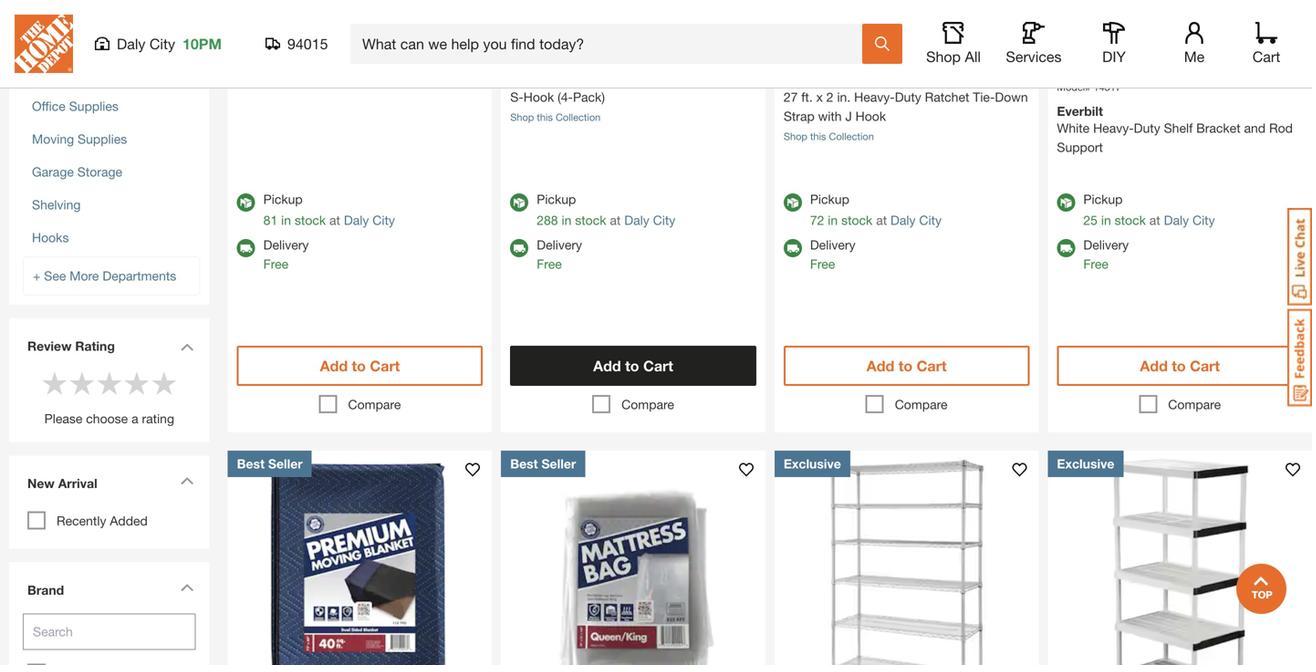 Task type: locate. For each thing, give the bounding box(es) containing it.
2 delivery free from the left
[[537, 237, 583, 271]]

shelving link
[[32, 197, 81, 212]]

1 horizontal spatial tie-
[[974, 89, 996, 104]]

What can we help you find today? search field
[[362, 25, 862, 63]]

in. right 2
[[838, 89, 851, 104]]

4 delivery from the left
[[1084, 237, 1130, 252]]

model# left the 80454 at the top of the page
[[237, 31, 271, 43]]

caret icon image for new arrival
[[180, 477, 194, 485]]

3 at from the left
[[877, 213, 888, 228]]

cart for first add to cart button from the right
[[1191, 357, 1221, 375]]

daly for pickup 81 in stock at daly city
[[344, 213, 369, 228]]

caret icon image
[[180, 343, 194, 352], [180, 477, 194, 485], [180, 584, 194, 592]]

stock right "288" on the top
[[575, 213, 607, 228]]

0 horizontal spatial shop
[[511, 111, 534, 123]]

hook right "j" at the right top of the page
[[856, 109, 887, 124]]

cart for 2nd add to cart button from the left
[[644, 357, 674, 375]]

1 vertical spatial duty
[[1135, 120, 1161, 135]]

pickup up 25
[[1084, 192, 1123, 207]]

1 horizontal spatial exclusive
[[1058, 456, 1115, 471]]

0 vertical spatial supplies
[[69, 98, 119, 113]]

0 vertical spatial )
[[611, 13, 614, 25]]

this inside husky 12 ft. x 1 in. ratchet tie-down straps with s-hook (4-pack) shop this collection
[[537, 111, 553, 123]]

collection down pack)
[[556, 111, 601, 123]]

1 horizontal spatial husky
[[784, 72, 822, 88]]

3 available shipping image from the left
[[784, 239, 802, 257]]

1 in from the left
[[281, 213, 291, 228]]

1 vertical spatial supplies
[[78, 131, 127, 146]]

stock right 72
[[842, 213, 873, 228]]

1 horizontal spatial best seller
[[511, 456, 576, 471]]

1 star symbol image from the left
[[68, 370, 96, 397]]

ft. right "12"
[[528, 70, 540, 85]]

city inside pickup 288 in stock at daly city
[[653, 213, 676, 228]]

in right "288" on the top
[[562, 213, 572, 228]]

1 exclusive from the left
[[784, 456, 842, 471]]

in
[[281, 213, 291, 228], [562, 213, 572, 228], [828, 213, 838, 228], [1102, 213, 1112, 228]]

2 vertical spatial shop
[[784, 130, 808, 142]]

heavy- inside everbilt white heavy-duty shelf bracket and rod support
[[1094, 120, 1135, 135]]

available for pickup image for 81 in stock
[[237, 193, 255, 212]]

stock inside pickup 288 in stock at daly city
[[575, 213, 607, 228]]

81
[[264, 213, 278, 228]]

in right 72
[[828, 213, 838, 228]]

shop this collection link for with
[[784, 130, 875, 142]]

1 horizontal spatial available for pickup image
[[784, 193, 802, 212]]

in. for j
[[838, 89, 851, 104]]

with
[[729, 70, 753, 85], [819, 109, 842, 124]]

city
[[150, 35, 175, 52], [373, 213, 395, 228], [653, 213, 676, 228], [920, 213, 942, 228], [1193, 213, 1216, 228]]

0 horizontal spatial ft.
[[528, 70, 540, 85]]

0 horizontal spatial seller
[[268, 456, 303, 471]]

city inside the 'pickup 25 in stock at daly city'
[[1193, 213, 1216, 228]]

0 vertical spatial this
[[537, 111, 553, 123]]

0 horizontal spatial duty
[[895, 89, 922, 104]]

star symbol image
[[41, 370, 68, 397], [96, 370, 123, 397]]

1 best from the left
[[237, 456, 265, 471]]

3 caret icon image from the top
[[180, 584, 194, 592]]

pickup 25 in stock at daly city
[[1084, 192, 1216, 228]]

0 horizontal spatial star symbol image
[[41, 370, 68, 397]]

2 in from the left
[[562, 213, 572, 228]]

model# for pickup 81 in stock at daly city
[[237, 31, 271, 43]]

stock right 25
[[1115, 213, 1147, 228]]

2 best from the left
[[511, 456, 538, 471]]

ratchet down shop all
[[925, 89, 970, 104]]

shop all
[[927, 48, 981, 65]]

shop down s-
[[511, 111, 534, 123]]

free down "288" on the top
[[537, 256, 562, 271]]

heavy- down 'everbilt'
[[1094, 120, 1135, 135]]

caret icon image for brand
[[180, 584, 194, 592]]

at right "288" on the top
[[610, 213, 621, 228]]

100 in. x 78 in. x 14 in. queen and king mattress bag image
[[501, 451, 766, 666]]

husky
[[511, 53, 548, 68], [784, 72, 822, 88]]

x
[[543, 70, 550, 85], [817, 89, 823, 104]]

0 horizontal spatial this
[[537, 111, 553, 123]]

0 vertical spatial husky
[[511, 53, 548, 68]]

see
[[44, 268, 66, 283]]

4 in from the left
[[1102, 213, 1112, 228]]

husky inside "husky 27 ft. x 2 in. heavy-duty ratchet tie-down strap with j hook shop this collection"
[[784, 72, 822, 88]]

delivery free down 25
[[1084, 237, 1130, 271]]

) left shop all button
[[879, 32, 881, 44]]

2 add to cart from the left
[[594, 357, 674, 375]]

pickup inside pickup 81 in stock at daly city
[[264, 192, 303, 207]]

hooks link
[[32, 230, 69, 245]]

please choose a rating
[[44, 411, 174, 426]]

1 horizontal spatial x
[[817, 89, 823, 104]]

office supplies link
[[32, 98, 119, 113]]

shop for 27 ft. x 2 in. heavy-duty ratchet tie-down strap with j hook
[[784, 130, 808, 142]]

x inside husky 12 ft. x 1 in. ratchet tie-down straps with s-hook (4-pack) shop this collection
[[543, 70, 550, 85]]

4 available shipping image from the left
[[1058, 239, 1076, 257]]

0 horizontal spatial x
[[543, 70, 550, 85]]

heavy- right 2
[[855, 89, 895, 104]]

1 star symbol image from the left
[[41, 370, 68, 397]]

in inside pickup 81 in stock at daly city
[[281, 213, 291, 228]]

shop this collection link down (4-
[[511, 111, 601, 123]]

1 vertical spatial x
[[817, 89, 823, 104]]

department link
[[18, 13, 201, 50]]

stock inside pickup 72 in stock at daly city
[[842, 213, 873, 228]]

pickup up 72
[[811, 192, 850, 207]]

city for pickup 288 in stock at daly city
[[653, 213, 676, 228]]

0 horizontal spatial best
[[237, 456, 265, 471]]

3 pickup from the left
[[811, 192, 850, 207]]

daly inside pickup 72 in stock at daly city
[[891, 213, 916, 228]]

tie- inside "husky 27 ft. x 2 in. heavy-duty ratchet tie-down strap with j hook shop this collection"
[[974, 89, 996, 104]]

available for pickup image left pickup 72 in stock at daly city
[[784, 193, 802, 212]]

x left 1
[[543, 70, 550, 85]]

star symbol image up a
[[123, 370, 150, 397]]

s-
[[511, 89, 524, 104]]

14317
[[1094, 81, 1122, 93]]

1 vertical spatial collection
[[830, 130, 875, 142]]

0 horizontal spatial shop this collection link
[[511, 111, 601, 123]]

pickup up "288" on the top
[[537, 192, 576, 207]]

4 compare from the left
[[1169, 397, 1222, 412]]

0 horizontal spatial available for pickup image
[[511, 193, 529, 212]]

pickup
[[264, 192, 303, 207], [537, 192, 576, 207], [811, 192, 850, 207], [1084, 192, 1123, 207]]

1 vertical spatial down
[[996, 89, 1029, 104]]

0 horizontal spatial down
[[651, 70, 684, 85]]

( 2927 )
[[586, 13, 614, 25]]

2 daly city link from the left
[[625, 213, 676, 228]]

moving supplies link
[[32, 131, 127, 146]]

2 to from the left
[[626, 357, 640, 375]]

brand link
[[18, 572, 201, 614]]

1 vertical spatial in.
[[838, 89, 851, 104]]

daly inside pickup 288 in stock at daly city
[[625, 213, 650, 228]]

collection down "j" at the right top of the page
[[830, 130, 875, 142]]

1 horizontal spatial duty
[[1135, 120, 1161, 135]]

with left "j" at the right top of the page
[[819, 109, 842, 124]]

25
[[1084, 213, 1098, 228]]

shop left all
[[927, 48, 961, 65]]

daly city link for pickup 25 in stock at daly city
[[1165, 213, 1216, 228]]

free for 81
[[264, 256, 289, 271]]

daly inside the 'pickup 25 in stock at daly city'
[[1165, 213, 1190, 228]]

best seller for 100 in. x 78 in. x 14 in. queen and king mattress bag image
[[511, 456, 576, 471]]

choose
[[86, 411, 128, 426]]

in. for (4-
[[564, 70, 578, 85]]

departments
[[103, 268, 176, 283]]

3 free from the left
[[811, 256, 836, 271]]

0 vertical spatial collection
[[556, 111, 601, 123]]

delivery free down 72
[[811, 237, 856, 271]]

10pm
[[183, 35, 222, 52]]

0 vertical spatial with
[[729, 70, 753, 85]]

pack)
[[573, 89, 605, 104]]

at inside the 'pickup 25 in stock at daly city'
[[1150, 213, 1161, 228]]

0 vertical spatial duty
[[895, 89, 922, 104]]

delivery down 25
[[1084, 237, 1130, 252]]

in right 25
[[1102, 213, 1112, 228]]

0 horizontal spatial tie-
[[629, 70, 651, 85]]

1 vertical spatial )
[[879, 32, 881, 44]]

1 caret icon image from the top
[[180, 343, 194, 352]]

) up what can we help you find today? search box on the top of the page
[[611, 13, 614, 25]]

1 horizontal spatial ratchet
[[925, 89, 970, 104]]

2 exclusive from the left
[[1058, 456, 1115, 471]]

in inside pickup 72 in stock at daly city
[[828, 213, 838, 228]]

strap
[[784, 109, 815, 124]]

heavy-
[[855, 89, 895, 104], [1094, 120, 1135, 135]]

3 stock from the left
[[842, 213, 873, 228]]

model# up 'everbilt'
[[1058, 81, 1091, 93]]

stock for 81 in stock
[[295, 213, 326, 228]]

( up what can we help you find today? search box on the top of the page
[[586, 13, 589, 25]]

1 vertical spatial (
[[860, 32, 862, 44]]

at for 288 in stock
[[610, 213, 621, 228]]

shop this collection link for hook
[[511, 111, 601, 123]]

available for pickup image left pickup 288 in stock at daly city
[[511, 193, 529, 212]]

0 horizontal spatial model#
[[237, 31, 271, 43]]

delivery free down "288" on the top
[[537, 237, 583, 271]]

daly for pickup 72 in stock at daly city
[[891, 213, 916, 228]]

duty inside "husky 27 ft. x 2 in. heavy-duty ratchet tie-down strap with j hook shop this collection"
[[895, 89, 922, 104]]

husky up the "27"
[[784, 72, 822, 88]]

fh0829
[[547, 31, 582, 43]]

1 best seller from the left
[[237, 456, 303, 471]]

review rating
[[27, 339, 115, 354]]

0 horizontal spatial best seller
[[237, 456, 303, 471]]

daly city link
[[344, 213, 395, 228], [625, 213, 676, 228], [891, 213, 942, 228], [1165, 213, 1216, 228]]

in for 25
[[1102, 213, 1112, 228]]

1 horizontal spatial heavy-
[[1094, 120, 1135, 135]]

supplies for moving supplies
[[78, 131, 127, 146]]

0 horizontal spatial hook
[[524, 89, 554, 104]]

pickup inside the 'pickup 25 in stock at daly city'
[[1084, 192, 1123, 207]]

0 horizontal spatial )
[[611, 13, 614, 25]]

0 vertical spatial shop this collection link
[[511, 111, 601, 123]]

available shipping image for 25 in stock
[[1058, 239, 1076, 257]]

pickup up 81
[[264, 192, 303, 207]]

0 vertical spatial tie-
[[629, 70, 651, 85]]

0 horizontal spatial in.
[[564, 70, 578, 85]]

1 vertical spatial with
[[819, 109, 842, 124]]

delivery down 81
[[264, 237, 309, 252]]

down left straps
[[651, 70, 684, 85]]

4 pickup from the left
[[1084, 192, 1123, 207]]

1 horizontal spatial hook
[[856, 109, 887, 124]]

delivery free down 81
[[264, 237, 309, 271]]

2 available for pickup image from the left
[[784, 193, 802, 212]]

hook down 1
[[524, 89, 554, 104]]

at
[[330, 213, 341, 228], [610, 213, 621, 228], [877, 213, 888, 228], [1150, 213, 1161, 228]]

add to cart
[[320, 357, 400, 375], [594, 357, 674, 375], [867, 357, 947, 375], [1141, 357, 1221, 375]]

0 horizontal spatial with
[[729, 70, 753, 85]]

more
[[70, 268, 99, 283]]

1 horizontal spatial down
[[996, 89, 1029, 104]]

available for pickup image
[[237, 193, 255, 212], [784, 193, 802, 212]]

pickup 81 in stock at daly city
[[264, 192, 395, 228]]

at right 81
[[330, 213, 341, 228]]

pickup for 25
[[1084, 192, 1123, 207]]

2 stock from the left
[[575, 213, 607, 228]]

free down 72
[[811, 256, 836, 271]]

2 compare from the left
[[622, 397, 675, 412]]

at for 81 in stock
[[330, 213, 341, 228]]

star symbol image
[[68, 370, 96, 397], [123, 370, 150, 397], [150, 370, 178, 397]]

4 delivery free from the left
[[1084, 237, 1130, 271]]

collection inside "husky 27 ft. x 2 in. heavy-duty ratchet tie-down strap with j hook shop this collection"
[[830, 130, 875, 142]]

diy button
[[1086, 22, 1144, 66]]

x inside "husky 27 ft. x 2 in. heavy-duty ratchet tie-down strap with j hook shop this collection"
[[817, 89, 823, 104]]

shop this collection link down "j" at the right top of the page
[[784, 130, 875, 142]]

available shipping image for 81 in stock
[[237, 239, 255, 257]]

4 add to cart from the left
[[1141, 357, 1221, 375]]

available for pickup image
[[511, 193, 529, 212], [1058, 193, 1076, 212]]

down down services on the right top of the page
[[996, 89, 1029, 104]]

seller
[[268, 456, 303, 471], [542, 456, 576, 471]]

this
[[537, 111, 553, 123], [811, 130, 827, 142]]

available shipping image for 72 in stock
[[784, 239, 802, 257]]

) for ( 2927 )
[[611, 13, 614, 25]]

in. inside husky 12 ft. x 1 in. ratchet tie-down straps with s-hook (4-pack) shop this collection
[[564, 70, 578, 85]]

2 seller from the left
[[542, 456, 576, 471]]

at right 72
[[877, 213, 888, 228]]

caret icon image inside brand link
[[180, 584, 194, 592]]

1 stock from the left
[[295, 213, 326, 228]]

0 horizontal spatial husky
[[511, 53, 548, 68]]

available for pickup image left pickup 81 in stock at daly city
[[237, 193, 255, 212]]

city inside pickup 72 in stock at daly city
[[920, 213, 942, 228]]

with right straps
[[729, 70, 753, 85]]

cart for 1st add to cart button from the left
[[370, 357, 400, 375]]

husky 12 ft. x 1 in. ratchet tie-down straps with s-hook (4-pack) shop this collection
[[511, 53, 753, 123]]

to
[[352, 357, 366, 375], [626, 357, 640, 375], [899, 357, 913, 375], [1173, 357, 1187, 375]]

1 at from the left
[[330, 213, 341, 228]]

shop inside "husky 27 ft. x 2 in. heavy-duty ratchet tie-down strap with j hook shop this collection"
[[784, 130, 808, 142]]

3 to from the left
[[899, 357, 913, 375]]

free for 288
[[537, 256, 562, 271]]

1 horizontal spatial best
[[511, 456, 538, 471]]

1 horizontal spatial ft.
[[802, 89, 813, 104]]

at inside pickup 81 in stock at daly city
[[330, 213, 341, 228]]

this inside "husky 27 ft. x 2 in. heavy-duty ratchet tie-down strap with j hook shop this collection"
[[811, 130, 827, 142]]

storage
[[32, 61, 80, 76], [77, 164, 122, 179]]

city inside pickup 81 in stock at daly city
[[373, 213, 395, 228]]

1 pickup from the left
[[264, 192, 303, 207]]

stock inside the 'pickup 25 in stock at daly city'
[[1115, 213, 1147, 228]]

1 available for pickup image from the left
[[237, 193, 255, 212]]

delivery free for 72
[[811, 237, 856, 271]]

in. inside "husky 27 ft. x 2 in. heavy-duty ratchet tie-down strap with j hook shop this collection"
[[838, 89, 851, 104]]

in inside the 'pickup 25 in stock at daly city'
[[1102, 213, 1112, 228]]

in inside pickup 288 in stock at daly city
[[562, 213, 572, 228]]

4 stock from the left
[[1115, 213, 1147, 228]]

0 vertical spatial x
[[543, 70, 550, 85]]

1 vertical spatial tie-
[[974, 89, 996, 104]]

) for ( 760 )
[[879, 32, 881, 44]]

0 horizontal spatial (
[[586, 13, 589, 25]]

bracket
[[1197, 120, 1241, 135]]

( up "husky 27 ft. x 2 in. heavy-duty ratchet tie-down strap with j hook shop this collection"
[[860, 32, 862, 44]]

the home depot logo image
[[15, 15, 73, 73]]

best seller for 80 in. l x 72 in. w premium moving blanket image
[[237, 456, 303, 471]]

at inside pickup 288 in stock at daly city
[[610, 213, 621, 228]]

hook
[[524, 89, 554, 104], [856, 109, 887, 124]]

free for 72
[[811, 256, 836, 271]]

2
[[827, 89, 834, 104]]

star symbol image down review rating 'link'
[[68, 370, 96, 397]]

0 horizontal spatial heavy-
[[855, 89, 895, 104]]

down
[[651, 70, 684, 85], [996, 89, 1029, 104]]

0 vertical spatial storage
[[32, 61, 80, 76]]

1 horizontal spatial (
[[860, 32, 862, 44]]

4 to from the left
[[1173, 357, 1187, 375]]

at right 25
[[1150, 213, 1161, 228]]

(4-
[[558, 89, 573, 104]]

with inside husky 12 ft. x 1 in. ratchet tie-down straps with s-hook (4-pack) shop this collection
[[729, 70, 753, 85]]

1 seller from the left
[[268, 456, 303, 471]]

3 delivery from the left
[[811, 237, 856, 252]]

pickup inside pickup 288 in stock at daly city
[[537, 192, 576, 207]]

rating
[[75, 339, 115, 354]]

1 vertical spatial ft.
[[802, 89, 813, 104]]

stock
[[295, 213, 326, 228], [575, 213, 607, 228], [842, 213, 873, 228], [1115, 213, 1147, 228]]

daly right 81
[[344, 213, 369, 228]]

delivery down 72
[[811, 237, 856, 252]]

exclusive for the 5-tier plastic garage storage shelving unit in gray (36 in. w x 72 in. h x 24 in. d) image
[[1058, 456, 1115, 471]]

1 compare from the left
[[348, 397, 401, 412]]

tie- down what can we help you find today? search box on the top of the page
[[629, 70, 651, 85]]

a
[[132, 411, 138, 426]]

4 at from the left
[[1150, 213, 1161, 228]]

2 star symbol image from the left
[[96, 370, 123, 397]]

0 horizontal spatial collection
[[556, 111, 601, 123]]

shop inside button
[[927, 48, 961, 65]]

supplies up garage storage link
[[78, 131, 127, 146]]

caret icon image inside new arrival link
[[180, 477, 194, 485]]

moving
[[32, 131, 74, 146]]

available shipping image
[[237, 239, 255, 257], [511, 239, 529, 257], [784, 239, 802, 257], [1058, 239, 1076, 257]]

daly city link for pickup 72 in stock at daly city
[[891, 213, 942, 228]]

free for 25
[[1084, 256, 1109, 271]]

ft. inside husky 12 ft. x 1 in. ratchet tie-down straps with s-hook (4-pack) shop this collection
[[528, 70, 540, 85]]

ft. right the "27"
[[802, 89, 813, 104]]

model# left fh0829 on the left top of the page
[[511, 31, 544, 43]]

stock inside pickup 81 in stock at daly city
[[295, 213, 326, 228]]

daly city link for pickup 81 in stock at daly city
[[344, 213, 395, 228]]

1 horizontal spatial )
[[879, 32, 881, 44]]

1 horizontal spatial with
[[819, 109, 842, 124]]

2 horizontal spatial shop
[[927, 48, 961, 65]]

1 vertical spatial shop
[[511, 111, 534, 123]]

shop inside husky 12 ft. x 1 in. ratchet tie-down straps with s-hook (4-pack) shop this collection
[[511, 111, 534, 123]]

0 vertical spatial down
[[651, 70, 684, 85]]

3 add to cart button from the left
[[784, 346, 1030, 386]]

supplies up moving supplies
[[69, 98, 119, 113]]

&
[[84, 61, 92, 76]]

x for 1
[[543, 70, 550, 85]]

+
[[33, 268, 41, 283]]

shop
[[927, 48, 961, 65], [511, 111, 534, 123], [784, 130, 808, 142]]

pickup inside pickup 72 in stock at daly city
[[811, 192, 850, 207]]

1 available for pickup image from the left
[[511, 193, 529, 212]]

daly up organization
[[117, 35, 146, 52]]

1 vertical spatial heavy-
[[1094, 120, 1135, 135]]

compare for pickup 81 in stock at daly city
[[348, 397, 401, 412]]

cart for 3rd add to cart button from the left
[[917, 357, 947, 375]]

1 vertical spatial shop this collection link
[[784, 130, 875, 142]]

shelf
[[1165, 120, 1194, 135]]

0 vertical spatial shop
[[927, 48, 961, 65]]

3 star symbol image from the left
[[150, 370, 178, 397]]

new arrival
[[27, 476, 97, 491]]

stock right 81
[[295, 213, 326, 228]]

2 vertical spatial caret icon image
[[180, 584, 194, 592]]

star symbol image up 'rating' on the left bottom of the page
[[150, 370, 178, 397]]

in. right 1
[[564, 70, 578, 85]]

0 vertical spatial ft.
[[528, 70, 540, 85]]

cart inside "link"
[[1253, 48, 1281, 65]]

city for pickup 25 in stock at daly city
[[1193, 213, 1216, 228]]

daly right 72
[[891, 213, 916, 228]]

3 compare from the left
[[895, 397, 948, 412]]

0 vertical spatial (
[[586, 13, 589, 25]]

at inside pickup 72 in stock at daly city
[[877, 213, 888, 228]]

1 vertical spatial caret icon image
[[180, 477, 194, 485]]

shop down strap
[[784, 130, 808, 142]]

1 delivery from the left
[[264, 237, 309, 252]]

delivery down "288" on the top
[[537, 237, 583, 252]]

2 at from the left
[[610, 213, 621, 228]]

2 available shipping image from the left
[[511, 239, 529, 257]]

1 vertical spatial ratchet
[[925, 89, 970, 104]]

( for 760
[[860, 32, 862, 44]]

0 vertical spatial caret icon image
[[180, 343, 194, 352]]

please
[[44, 411, 83, 426]]

1 available shipping image from the left
[[237, 239, 255, 257]]

collection inside husky 12 ft. x 1 in. ratchet tie-down straps with s-hook (4-pack) shop this collection
[[556, 111, 601, 123]]

in right 81
[[281, 213, 291, 228]]

this for with
[[811, 130, 827, 142]]

3 daly city link from the left
[[891, 213, 942, 228]]

0 vertical spatial in.
[[564, 70, 578, 85]]

husky inside husky 12 ft. x 1 in. ratchet tie-down straps with s-hook (4-pack) shop this collection
[[511, 53, 548, 68]]

1 vertical spatial husky
[[784, 72, 822, 88]]

husky 27 ft. x 2 in. heavy-duty ratchet tie-down strap with j hook shop this collection
[[784, 72, 1029, 142]]

2 free from the left
[[537, 256, 562, 271]]

j
[[846, 109, 853, 124]]

2 delivery from the left
[[537, 237, 583, 252]]

4 free from the left
[[1084, 256, 1109, 271]]

4 daly city link from the left
[[1165, 213, 1216, 228]]

1 delivery free from the left
[[264, 237, 309, 271]]

daly right 25
[[1165, 213, 1190, 228]]

1 daly city link from the left
[[344, 213, 395, 228]]

tie- down all
[[974, 89, 996, 104]]

storage down the moving supplies link
[[77, 164, 122, 179]]

2 caret icon image from the top
[[180, 477, 194, 485]]

2 pickup from the left
[[537, 192, 576, 207]]

0 vertical spatial heavy-
[[855, 89, 895, 104]]

available for pickup image for 72 in stock
[[784, 193, 802, 212]]

heavy- inside "husky 27 ft. x 2 in. heavy-duty ratchet tie-down strap with j hook shop this collection"
[[855, 89, 895, 104]]

3 delivery free from the left
[[811, 237, 856, 271]]

1 horizontal spatial seller
[[542, 456, 576, 471]]

1 horizontal spatial shop this collection link
[[784, 130, 875, 142]]

available for pickup image down support
[[1058, 193, 1076, 212]]

free down 81
[[264, 256, 289, 271]]

1 horizontal spatial collection
[[830, 130, 875, 142]]

x left 2
[[817, 89, 823, 104]]

daly right "288" on the top
[[625, 213, 650, 228]]

1 horizontal spatial model#
[[511, 31, 544, 43]]

1 add from the left
[[320, 357, 348, 375]]

star symbol image up "please choose a rating"
[[96, 370, 123, 397]]

ft. for 27
[[802, 89, 813, 104]]

me
[[1185, 48, 1205, 65]]

city for pickup 72 in stock at daly city
[[920, 213, 942, 228]]

shop this collection link
[[511, 111, 601, 123], [784, 130, 875, 142]]

1 horizontal spatial star symbol image
[[96, 370, 123, 397]]

daly
[[117, 35, 146, 52], [344, 213, 369, 228], [625, 213, 650, 228], [891, 213, 916, 228], [1165, 213, 1190, 228]]

available for pickup image for 25 in stock
[[1058, 193, 1076, 212]]

storage & organization link
[[27, 59, 191, 78]]

1 free from the left
[[264, 256, 289, 271]]

1 horizontal spatial in.
[[838, 89, 851, 104]]

0 horizontal spatial available for pickup image
[[237, 193, 255, 212]]

2 available for pickup image from the left
[[1058, 193, 1076, 212]]

recently added link
[[57, 513, 148, 528]]

free down 25
[[1084, 256, 1109, 271]]

add to cart button
[[237, 346, 483, 386], [511, 346, 757, 386], [784, 346, 1030, 386], [1058, 346, 1304, 386]]

1 vertical spatial this
[[811, 130, 827, 142]]

(
[[586, 13, 589, 25], [860, 32, 862, 44]]

0 horizontal spatial exclusive
[[784, 456, 842, 471]]

1 add to cart button from the left
[[237, 346, 483, 386]]

0 vertical spatial ratchet
[[581, 70, 626, 85]]

1 horizontal spatial available for pickup image
[[1058, 193, 1076, 212]]

1 horizontal spatial shop
[[784, 130, 808, 142]]

husky up "12"
[[511, 53, 548, 68]]

tie-
[[629, 70, 651, 85], [974, 89, 996, 104]]

star symbol image up 'please'
[[41, 370, 68, 397]]

0 vertical spatial hook
[[524, 89, 554, 104]]

2 best seller from the left
[[511, 456, 576, 471]]

1 horizontal spatial this
[[811, 130, 827, 142]]

1 vertical spatial hook
[[856, 109, 887, 124]]

ratchet up pack)
[[581, 70, 626, 85]]

husky for 12
[[511, 53, 548, 68]]

0 horizontal spatial ratchet
[[581, 70, 626, 85]]

daly inside pickup 81 in stock at daly city
[[344, 213, 369, 228]]

ft. inside "husky 27 ft. x 2 in. heavy-duty ratchet tie-down strap with j hook shop this collection"
[[802, 89, 813, 104]]

storage left &
[[32, 61, 80, 76]]

model# 80454
[[237, 31, 301, 43]]

3 in from the left
[[828, 213, 838, 228]]



Task type: vqa. For each thing, say whether or not it's contained in the screenshot.
the left (
yes



Task type: describe. For each thing, give the bounding box(es) containing it.
office supplies
[[32, 98, 119, 113]]

husky for 27
[[784, 72, 822, 88]]

pickup for 81
[[264, 192, 303, 207]]

tie- inside husky 12 ft. x 1 in. ratchet tie-down straps with s-hook (4-pack) shop this collection
[[629, 70, 651, 85]]

12
[[511, 70, 525, 85]]

me button
[[1166, 22, 1224, 66]]

model# 14317
[[1058, 81, 1122, 93]]

moving supplies
[[32, 131, 127, 146]]

garage
[[32, 164, 74, 179]]

2 star symbol image from the left
[[123, 370, 150, 397]]

ratchet inside "husky 27 ft. x 2 in. heavy-duty ratchet tie-down strap with j hook shop this collection"
[[925, 89, 970, 104]]

with inside "husky 27 ft. x 2 in. heavy-duty ratchet tie-down strap with j hook shop this collection"
[[819, 109, 842, 124]]

recently
[[57, 513, 106, 528]]

garage storage
[[32, 164, 122, 179]]

new arrival link
[[18, 465, 201, 507]]

collection for j
[[830, 130, 875, 142]]

ratchet inside husky 12 ft. x 1 in. ratchet tie-down straps with s-hook (4-pack) shop this collection
[[581, 70, 626, 85]]

delivery for 288
[[537, 237, 583, 252]]

stock for 288 in stock
[[575, 213, 607, 228]]

daly city link for pickup 288 in stock at daly city
[[625, 213, 676, 228]]

6-tier commercial grade heavy duty steel wire shelving unit in chrome (48 in. w x 72 in. h x 18 in. d) image
[[775, 451, 1039, 666]]

brand
[[27, 583, 64, 598]]

pickup for 72
[[811, 192, 850, 207]]

cart link
[[1247, 22, 1287, 66]]

supplies for office supplies
[[69, 98, 119, 113]]

shop for 12 ft. x 1 in. ratchet tie-down straps with s-hook (4-pack)
[[511, 111, 534, 123]]

4 add from the left
[[1141, 357, 1169, 375]]

5-tier plastic garage storage shelving unit in gray (36 in. w x 72 in. h x 24 in. d) image
[[1049, 451, 1313, 666]]

288
[[537, 213, 558, 228]]

organization
[[96, 61, 174, 76]]

at for 25 in stock
[[1150, 213, 1161, 228]]

down inside husky 12 ft. x 1 in. ratchet tie-down straps with s-hook (4-pack) shop this collection
[[651, 70, 684, 85]]

760
[[862, 32, 879, 44]]

80 in. l x 72 in. w premium moving blanket image
[[228, 451, 492, 666]]

stock for 72 in stock
[[842, 213, 873, 228]]

white
[[1058, 120, 1090, 135]]

2927
[[589, 13, 611, 25]]

compare for pickup 288 in stock at daly city
[[622, 397, 675, 412]]

everbilt white heavy-duty shelf bracket and rod support
[[1058, 103, 1294, 155]]

( 760 )
[[860, 32, 881, 44]]

94015
[[288, 35, 328, 52]]

live chat image
[[1288, 208, 1313, 306]]

1 add to cart from the left
[[320, 357, 400, 375]]

1 to from the left
[[352, 357, 366, 375]]

all
[[965, 48, 981, 65]]

recently added
[[57, 513, 148, 528]]

services button
[[1005, 22, 1064, 66]]

80454
[[274, 31, 301, 43]]

2 horizontal spatial model#
[[1058, 81, 1091, 93]]

hook inside husky 12 ft. x 1 in. ratchet tie-down straps with s-hook (4-pack) shop this collection
[[524, 89, 554, 104]]

delivery for 72
[[811, 237, 856, 252]]

stock for 25 in stock
[[1115, 213, 1147, 228]]

delivery free for 288
[[537, 237, 583, 271]]

pickup 288 in stock at daly city
[[537, 192, 676, 228]]

at for 72 in stock
[[877, 213, 888, 228]]

in for 72
[[828, 213, 838, 228]]

support
[[1058, 140, 1104, 155]]

in for 288
[[562, 213, 572, 228]]

delivery for 25
[[1084, 237, 1130, 252]]

daly city 10pm
[[117, 35, 222, 52]]

duty inside everbilt white heavy-duty shelf bracket and rod support
[[1135, 120, 1161, 135]]

2 add to cart button from the left
[[511, 346, 757, 386]]

( for 2927
[[586, 13, 589, 25]]

3 add to cart from the left
[[867, 357, 947, 375]]

hook inside "husky 27 ft. x 2 in. heavy-duty ratchet tie-down strap with j hook shop this collection"
[[856, 109, 887, 124]]

review
[[27, 339, 72, 354]]

ft. for 12
[[528, 70, 540, 85]]

delivery free for 25
[[1084, 237, 1130, 271]]

delivery for 81
[[264, 237, 309, 252]]

3 add from the left
[[867, 357, 895, 375]]

department
[[27, 24, 100, 39]]

available shipping image for 288 in stock
[[511, 239, 529, 257]]

27
[[784, 89, 798, 104]]

available for pickup image for 288 in stock
[[511, 193, 529, 212]]

feedback link image
[[1288, 309, 1313, 407]]

4 add to cart button from the left
[[1058, 346, 1304, 386]]

Search text field
[[23, 614, 196, 650]]

shop all button
[[925, 22, 983, 66]]

x for 2
[[817, 89, 823, 104]]

hooks
[[32, 230, 69, 245]]

diy
[[1103, 48, 1127, 65]]

shelving
[[32, 197, 81, 212]]

94015 button
[[266, 35, 329, 53]]

storage & organization
[[32, 61, 174, 76]]

down inside "husky 27 ft. x 2 in. heavy-duty ratchet tie-down strap with j hook shop this collection"
[[996, 89, 1029, 104]]

rating
[[142, 411, 174, 426]]

daly for pickup 288 in stock at daly city
[[625, 213, 650, 228]]

model# for pickup 288 in stock at daly city
[[511, 31, 544, 43]]

this for hook
[[537, 111, 553, 123]]

+ see more departments link
[[23, 256, 201, 296]]

in for 81
[[281, 213, 291, 228]]

pickup 72 in stock at daly city
[[811, 192, 942, 228]]

model# fh0829
[[511, 31, 582, 43]]

garage storage link
[[32, 164, 122, 179]]

straps
[[688, 70, 725, 85]]

new
[[27, 476, 55, 491]]

1
[[553, 70, 561, 85]]

city for pickup 81 in stock at daly city
[[373, 213, 395, 228]]

best for 80 in. l x 72 in. w premium moving blanket image
[[237, 456, 265, 471]]

+ see more departments
[[33, 268, 176, 283]]

added
[[110, 513, 148, 528]]

arrival
[[58, 476, 97, 491]]

exclusive for 6-tier commercial grade heavy duty steel wire shelving unit in chrome (48 in. w x 72 in. h x 18 in. d) image
[[784, 456, 842, 471]]

services
[[1007, 48, 1062, 65]]

and
[[1245, 120, 1266, 135]]

best for 100 in. x 78 in. x 14 in. queen and king mattress bag image
[[511, 456, 538, 471]]

1 vertical spatial storage
[[77, 164, 122, 179]]

review rating link
[[27, 337, 146, 356]]

seller for 100 in. x 78 in. x 14 in. queen and king mattress bag image
[[542, 456, 576, 471]]

office
[[32, 98, 66, 113]]

collection for (4-
[[556, 111, 601, 123]]

2 add from the left
[[594, 357, 621, 375]]

everbilt
[[1058, 103, 1104, 119]]

rod
[[1270, 120, 1294, 135]]

seller for 80 in. l x 72 in. w premium moving blanket image
[[268, 456, 303, 471]]

delivery free for 81
[[264, 237, 309, 271]]

72
[[811, 213, 825, 228]]

daly for pickup 25 in stock at daly city
[[1165, 213, 1190, 228]]

compare for pickup 72 in stock at daly city
[[895, 397, 948, 412]]

pickup for 288
[[537, 192, 576, 207]]



